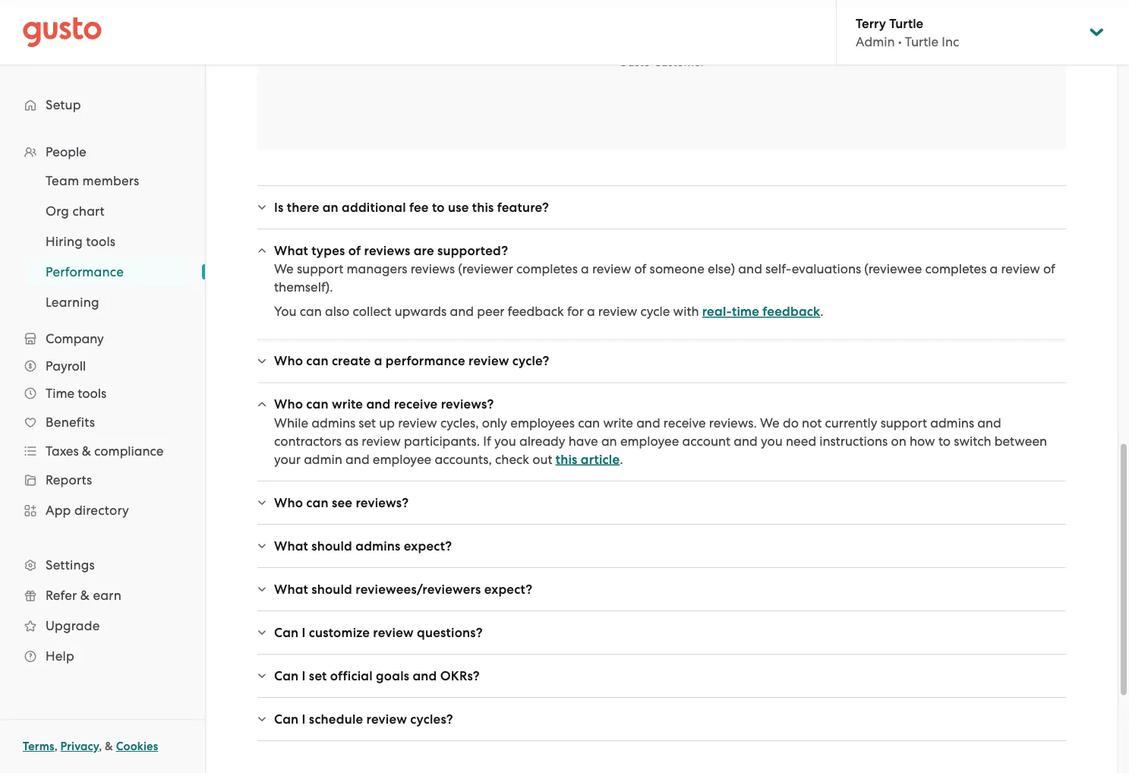 Task type: describe. For each thing, give the bounding box(es) containing it.
reviews.
[[709, 416, 757, 431]]

can i schedule review cycles?
[[274, 712, 454, 727]]

reference
[[552, 687, 608, 702]]

list containing people
[[0, 138, 205, 672]]

receive inside while admins set up review cycles, only employees can write and receive reviews. we do not currently support admins and contractors as review participants. if you already have an employee account and you need instructions on how to switch between your admin and employee accounts, check out
[[664, 416, 706, 431]]

team members
[[46, 173, 139, 188]]

you can also collect upwards and peer feedback for a review cycle with real-time feedback .
[[274, 304, 824, 320]]

•
[[899, 34, 902, 49]]

cycle?
[[513, 354, 550, 369]]

can for you can also collect upwards and peer feedback for a review cycle with real-time feedback .
[[300, 304, 322, 319]]

on
[[892, 434, 907, 449]]

fee
[[410, 200, 429, 215]]

already
[[520, 434, 566, 449]]

what types of reviews are supported?
[[274, 243, 508, 259]]

them
[[611, 687, 642, 702]]

time
[[732, 304, 760, 320]]

customer
[[654, 56, 705, 69]]

what should reviewees/reviewers expect?
[[274, 582, 533, 598]]

2 vertical spatial reviews
[[769, 687, 813, 702]]

a inside you can also collect upwards and peer feedback for a review cycle with real-time feedback .
[[587, 304, 595, 319]]

currently
[[825, 416, 878, 431]]

compliance
[[94, 444, 164, 459]]

are
[[414, 243, 434, 259]]

upgrade
[[46, 618, 100, 634]]

this article link
[[556, 452, 620, 468]]

set for official
[[309, 669, 327, 684]]

tools for time tools
[[78, 386, 107, 401]]

only
[[482, 416, 508, 431]]

can i set official goals and okrs?
[[274, 669, 480, 684]]

up
[[379, 416, 395, 431]]

2 horizontal spatial of
[[1044, 262, 1056, 277]]

taxes & compliance
[[46, 444, 164, 459]]

terms , privacy , & cookies
[[23, 740, 158, 754]]

support inside while admins set up review cycles, only employees can write and receive reviews. we do not currently support admins and contractors as review participants. if you already have an employee account and you need instructions on how to switch between your admin and employee accounts, check out
[[881, 416, 928, 431]]

payroll
[[46, 359, 86, 374]]

taxes & compliance button
[[15, 438, 190, 465]]

we support managers reviews (reviewer completes a review of someone else) and self-evaluations (reviewee completes a review of themself).
[[274, 262, 1056, 295]]

cycles,
[[441, 416, 479, 431]]

1 horizontal spatial performance
[[688, 687, 765, 702]]

who can see reviews?
[[274, 495, 409, 511]]

can inside while admins set up review cycles, only employees can write and receive reviews. we do not currently support admins and contractors as review participants. if you already have an employee account and you need instructions on how to switch between your admin and employee accounts, check out
[[578, 416, 600, 431]]

not
[[802, 416, 822, 431]]

can for who can write and receive reviews?
[[306, 397, 329, 413]]

what for what should admins expect?
[[274, 539, 308, 554]]

app
[[46, 503, 71, 518]]

0 vertical spatial employee
[[621, 434, 680, 449]]

cycle
[[641, 304, 670, 319]]

. inside this article .
[[620, 452, 623, 467]]

can for can i set official goals and okrs?
[[274, 669, 299, 684]]

cycles?
[[411, 712, 454, 727]]

setup
[[46, 97, 81, 112]]

benefits link
[[15, 409, 190, 436]]

between
[[995, 434, 1048, 449]]

we inside while admins set up review cycles, only employees can write and receive reviews. we do not currently support admins and contractors as review participants. if you already have an employee account and you need instructions on how to switch between your admin and employee accounts, check out
[[761, 416, 780, 431]]

peer
[[477, 304, 505, 319]]

2 , from the left
[[99, 740, 102, 754]]

upwards
[[395, 304, 447, 319]]

hiring
[[46, 234, 83, 249]]

company
[[46, 331, 104, 346]]

0 horizontal spatial to
[[432, 200, 445, 215]]

during
[[645, 687, 684, 702]]

1 , from the left
[[54, 740, 58, 754]]

your
[[301, 687, 328, 702]]

what should admins expect?
[[274, 539, 452, 554]]

benefits
[[46, 415, 95, 430]]

0 horizontal spatial receive
[[394, 397, 438, 413]]

switch
[[954, 434, 992, 449]]

org chart link
[[27, 198, 190, 225]]

use
[[448, 200, 469, 215]]

(reviewer
[[458, 262, 513, 277]]

yes!
[[274, 687, 298, 702]]

to inside while admins set up review cycles, only employees can write and receive reviews. we do not currently support admins and contractors as review participants. if you already have an employee account and you need instructions on how to switch between your admin and employee accounts, check out
[[939, 434, 951, 449]]

privacy link
[[60, 740, 99, 754]]

1 vertical spatial goals
[[489, 687, 521, 702]]

i for schedule
[[302, 712, 306, 727]]

1 completes from the left
[[517, 262, 578, 277]]

1 you from the left
[[495, 434, 516, 449]]

questions?
[[417, 625, 483, 641]]

out
[[533, 452, 553, 467]]

as
[[345, 434, 359, 449]]

0 vertical spatial goals
[[376, 669, 410, 684]]

yes! your team can manage official goals and reference them during performance reviews with
[[274, 687, 842, 702]]

2 you from the left
[[761, 434, 783, 449]]

who can write and receive reviews?
[[274, 397, 494, 413]]

app directory link
[[15, 497, 190, 524]]

can for can i customize review questions?
[[274, 625, 299, 641]]

team members link
[[27, 167, 190, 195]]

1 horizontal spatial of
[[635, 262, 647, 277]]

you
[[274, 304, 297, 319]]

1 horizontal spatial with
[[816, 687, 842, 702]]

should for admins
[[312, 539, 353, 554]]

time
[[46, 386, 75, 401]]

review inside you can also collect upwards and peer feedback for a review cycle with real-time feedback .
[[599, 304, 638, 319]]

for
[[567, 304, 584, 319]]

payroll button
[[15, 353, 190, 380]]

collect
[[353, 304, 392, 319]]

supported?
[[438, 243, 508, 259]]

while
[[274, 416, 308, 431]]

hiring tools link
[[27, 228, 190, 255]]

learning
[[46, 295, 99, 310]]

0 vertical spatial this
[[472, 200, 494, 215]]

time tools button
[[15, 380, 190, 407]]

do
[[783, 416, 799, 431]]

write inside while admins set up review cycles, only employees can write and receive reviews. we do not currently support admins and contractors as review participants. if you already have an employee account and you need instructions on how to switch between your admin and employee accounts, check out
[[604, 416, 634, 431]]

if
[[483, 434, 491, 449]]

while admins set up review cycles, only employees can write and receive reviews. we do not currently support admins and contractors as review participants. if you already have an employee account and you need instructions on how to switch between your admin and employee accounts, check out
[[274, 416, 1048, 467]]

reports
[[46, 473, 92, 488]]

reviews for are
[[364, 243, 411, 259]]



Task type: vqa. For each thing, say whether or not it's contained in the screenshot.
Having trouble signing in? link
no



Task type: locate. For each thing, give the bounding box(es) containing it.
how
[[910, 434, 936, 449]]

time tools
[[46, 386, 107, 401]]

this
[[472, 200, 494, 215], [556, 452, 578, 468]]

1 horizontal spatial to
[[939, 434, 951, 449]]

account
[[683, 434, 731, 449]]

1 vertical spatial can
[[274, 669, 299, 684]]

1 vertical spatial receive
[[664, 416, 706, 431]]

1 horizontal spatial receive
[[664, 416, 706, 431]]

1 list from the top
[[0, 138, 205, 672]]

0 vertical spatial official
[[330, 669, 373, 684]]

should down who can see reviews?
[[312, 539, 353, 554]]

can up have
[[578, 416, 600, 431]]

goals left reference
[[489, 687, 521, 702]]

hiring tools
[[46, 234, 116, 249]]

real-time feedback link
[[703, 304, 821, 320]]

schedule
[[309, 712, 363, 727]]

performance
[[46, 264, 124, 280]]

your
[[274, 452, 301, 467]]

instructions
[[820, 434, 888, 449]]

terry
[[856, 15, 887, 31]]

2 vertical spatial who
[[274, 495, 303, 511]]

we inside we support managers reviews (reviewer completes a review of someone else) and self-evaluations (reviewee completes a review of themself).
[[274, 262, 294, 277]]

0 vertical spatial we
[[274, 262, 294, 277]]

org chart
[[46, 204, 105, 219]]

1 vertical spatial reviews?
[[356, 495, 409, 511]]

& left earn
[[80, 588, 90, 603]]

performance link
[[27, 258, 190, 286]]

tools up performance link
[[86, 234, 116, 249]]

1 who from the top
[[274, 354, 303, 369]]

we up themself).
[[274, 262, 294, 277]]

0 vertical spatial reviews?
[[441, 397, 494, 413]]

who down you
[[274, 354, 303, 369]]

help
[[46, 649, 74, 664]]

3 can from the top
[[274, 712, 299, 727]]

article
[[581, 452, 620, 468]]

(reviewee
[[865, 262, 923, 277]]

1 i from the top
[[302, 625, 306, 641]]

3 who from the top
[[274, 495, 303, 511]]

1 horizontal spatial support
[[881, 416, 928, 431]]

reviews
[[364, 243, 411, 259], [411, 262, 455, 277], [769, 687, 813, 702]]

1 horizontal spatial completes
[[926, 262, 987, 277]]

0 vertical spatial &
[[82, 444, 91, 459]]

1 vertical spatial to
[[939, 434, 951, 449]]

3 i from the top
[[302, 712, 306, 727]]

1 vertical spatial tools
[[78, 386, 107, 401]]

official down okrs?
[[445, 687, 486, 702]]

0 horizontal spatial with
[[674, 304, 699, 319]]

people button
[[15, 138, 190, 166]]

need
[[786, 434, 817, 449]]

people
[[46, 144, 86, 160]]

an right 'there'
[[323, 200, 339, 215]]

0 vertical spatial support
[[297, 262, 344, 277]]

performance right the during at the bottom right
[[688, 687, 765, 702]]

tools inside "link"
[[86, 234, 116, 249]]

2 what from the top
[[274, 539, 308, 554]]

1 vertical spatial we
[[761, 416, 780, 431]]

home image
[[23, 17, 102, 47]]

0 horizontal spatial support
[[297, 262, 344, 277]]

who down your
[[274, 495, 303, 511]]

can left customize
[[274, 625, 299, 641]]

reviews?
[[441, 397, 494, 413], [356, 495, 409, 511]]

write
[[332, 397, 363, 413], [604, 416, 634, 431]]

.
[[821, 304, 824, 319], [620, 452, 623, 467], [927, 687, 930, 702]]

0 vertical spatial with
[[674, 304, 699, 319]]

& inside "dropdown button"
[[82, 444, 91, 459]]

2 vertical spatial i
[[302, 712, 306, 727]]

1 vertical spatial who
[[274, 397, 303, 413]]

i up your
[[302, 669, 306, 684]]

expect? for what should reviewees/reviewers expect?
[[485, 582, 533, 598]]

write up as
[[332, 397, 363, 413]]

write up article at the right of the page
[[604, 416, 634, 431]]

can left create at the left of page
[[306, 354, 329, 369]]

an up article at the right of the page
[[602, 434, 617, 449]]

0 horizontal spatial we
[[274, 262, 294, 277]]

can down yes! at the left of the page
[[274, 712, 299, 727]]

can up while
[[306, 397, 329, 413]]

admins up what should reviewees/reviewers expect?
[[356, 539, 401, 554]]

reviews inside we support managers reviews (reviewer completes a review of someone else) and self-evaluations (reviewee completes a review of themself).
[[411, 262, 455, 277]]

who
[[274, 354, 303, 369], [274, 397, 303, 413], [274, 495, 303, 511]]

set
[[359, 416, 376, 431], [309, 669, 327, 684]]

real-
[[703, 304, 732, 320]]

0 horizontal spatial .
[[620, 452, 623, 467]]

0 vertical spatial who
[[274, 354, 303, 369]]

0 vertical spatial what
[[274, 243, 308, 259]]

0 horizontal spatial set
[[309, 669, 327, 684]]

what for what should reviewees/reviewers expect?
[[274, 582, 308, 598]]

who for who can write and receive reviews?
[[274, 397, 303, 413]]

1 horizontal spatial ,
[[99, 740, 102, 754]]

1 vertical spatial reviews
[[411, 262, 455, 277]]

employee left "account"
[[621, 434, 680, 449]]

list
[[0, 138, 205, 672], [0, 166, 205, 318]]

turtle up '•'
[[890, 15, 924, 31]]

can left see
[[306, 495, 329, 511]]

1 horizontal spatial reviews?
[[441, 397, 494, 413]]

app directory
[[46, 503, 129, 518]]

cookies
[[116, 740, 158, 754]]

receive up "account"
[[664, 416, 706, 431]]

themself).
[[274, 280, 333, 295]]

refer & earn link
[[15, 582, 190, 609]]

employee down up on the bottom
[[373, 452, 432, 467]]

can
[[300, 304, 322, 319], [306, 354, 329, 369], [306, 397, 329, 413], [578, 416, 600, 431], [306, 495, 329, 511], [366, 687, 388, 702]]

0 horizontal spatial employee
[[373, 452, 432, 467]]

0 horizontal spatial official
[[330, 669, 373, 684]]

can i customize review questions?
[[274, 625, 483, 641]]

tools for hiring tools
[[86, 234, 116, 249]]

terms
[[23, 740, 54, 754]]

this right use
[[472, 200, 494, 215]]

1 what from the top
[[274, 243, 308, 259]]

i for customize
[[302, 625, 306, 641]]

0 vertical spatial should
[[312, 539, 353, 554]]

reviewees/reviewers
[[356, 582, 481, 598]]

1 vertical spatial expect?
[[485, 582, 533, 598]]

1 vertical spatial employee
[[373, 452, 432, 467]]

2 feedback from the left
[[763, 304, 821, 320]]

2 completes from the left
[[926, 262, 987, 277]]

0 vertical spatial to
[[432, 200, 445, 215]]

1 horizontal spatial expect?
[[485, 582, 533, 598]]

what for what types of reviews are supported?
[[274, 243, 308, 259]]

official
[[330, 669, 373, 684], [445, 687, 486, 702]]

1 horizontal spatial feedback
[[763, 304, 821, 320]]

1 vertical spatial i
[[302, 669, 306, 684]]

1 should from the top
[[312, 539, 353, 554]]

1 vertical spatial an
[[602, 434, 617, 449]]

1 feedback from the left
[[508, 304, 564, 319]]

set for up
[[359, 416, 376, 431]]

2 vertical spatial can
[[274, 712, 299, 727]]

0 vertical spatial write
[[332, 397, 363, 413]]

1 vertical spatial support
[[881, 416, 928, 431]]

you
[[495, 434, 516, 449], [761, 434, 783, 449]]

upgrade link
[[15, 612, 190, 640]]

a
[[581, 262, 589, 277], [990, 262, 999, 277], [587, 304, 595, 319], [374, 354, 383, 369]]

0 horizontal spatial this
[[472, 200, 494, 215]]

1 vertical spatial turtle
[[905, 34, 939, 49]]

who for who can create a performance review cycle?
[[274, 354, 303, 369]]

i for set
[[302, 669, 306, 684]]

gusto customer
[[619, 56, 705, 69]]

0 vertical spatial can
[[274, 625, 299, 641]]

0 vertical spatial performance
[[386, 354, 466, 369]]

admins up as
[[312, 416, 356, 431]]

tools inside dropdown button
[[78, 386, 107, 401]]

2 vertical spatial .
[[927, 687, 930, 702]]

1 vertical spatial set
[[309, 669, 327, 684]]

tools
[[86, 234, 116, 249], [78, 386, 107, 401]]

set up your
[[309, 669, 327, 684]]

0 horizontal spatial an
[[323, 200, 339, 215]]

create
[[332, 354, 371, 369]]

additional
[[342, 200, 406, 215]]

completes up you can also collect upwards and peer feedback for a review cycle with real-time feedback .
[[517, 262, 578, 277]]

manage
[[391, 687, 442, 702]]

privacy
[[60, 740, 99, 754]]

you right if on the bottom left of page
[[495, 434, 516, 449]]

org
[[46, 204, 69, 219]]

we left do at the right bottom
[[761, 416, 780, 431]]

0 vertical spatial .
[[821, 304, 824, 319]]

& left cookies
[[105, 740, 113, 754]]

with inside you can also collect upwards and peer feedback for a review cycle with real-time feedback .
[[674, 304, 699, 319]]

1 horizontal spatial goals
[[489, 687, 521, 702]]

setup link
[[15, 91, 190, 119]]

,
[[54, 740, 58, 754], [99, 740, 102, 754]]

check
[[495, 452, 530, 467]]

turtle right '•'
[[905, 34, 939, 49]]

2 who from the top
[[274, 397, 303, 413]]

official up team
[[330, 669, 373, 684]]

0 vertical spatial an
[[323, 200, 339, 215]]

, left cookies
[[99, 740, 102, 754]]

expect?
[[404, 539, 452, 554], [485, 582, 533, 598]]

can for who can create a performance review cycle?
[[306, 354, 329, 369]]

1 horizontal spatial employee
[[621, 434, 680, 449]]

reviews? up cycles,
[[441, 397, 494, 413]]

1 horizontal spatial an
[[602, 434, 617, 449]]

0 horizontal spatial write
[[332, 397, 363, 413]]

0 horizontal spatial performance
[[386, 354, 466, 369]]

1 vertical spatial .
[[620, 452, 623, 467]]

0 vertical spatial turtle
[[890, 15, 924, 31]]

self-
[[766, 262, 792, 277]]

support inside we support managers reviews (reviewer completes a review of someone else) and self-evaluations (reviewee completes a review of themself).
[[297, 262, 344, 277]]

support up "on"
[[881, 416, 928, 431]]

can for can i schedule review cycles?
[[274, 712, 299, 727]]

1 horizontal spatial we
[[761, 416, 780, 431]]

0 vertical spatial receive
[[394, 397, 438, 413]]

0 vertical spatial tools
[[86, 234, 116, 249]]

participants.
[[404, 434, 480, 449]]

feature?
[[497, 200, 549, 215]]

also
[[325, 304, 350, 319]]

support down types at the left top of page
[[297, 262, 344, 277]]

1 horizontal spatial write
[[604, 416, 634, 431]]

set left up on the bottom
[[359, 416, 376, 431]]

2 list from the top
[[0, 166, 205, 318]]

to
[[432, 200, 445, 215], [939, 434, 951, 449]]

reviews for (reviewer
[[411, 262, 455, 277]]

0 horizontal spatial of
[[349, 243, 361, 259]]

help link
[[15, 643, 190, 670]]

customize
[[309, 625, 370, 641]]

receive up up on the bottom
[[394, 397, 438, 413]]

completes right (reviewee
[[926, 262, 987, 277]]

0 horizontal spatial reviews?
[[356, 495, 409, 511]]

0 vertical spatial expect?
[[404, 539, 452, 554]]

goals
[[376, 669, 410, 684], [489, 687, 521, 702]]

1 horizontal spatial you
[[761, 434, 783, 449]]

tools down payroll dropdown button
[[78, 386, 107, 401]]

managers
[[347, 262, 408, 277]]

1 vertical spatial should
[[312, 582, 353, 598]]

see
[[332, 495, 353, 511]]

, left privacy link
[[54, 740, 58, 754]]

can down can i set official goals and okrs?
[[366, 687, 388, 702]]

1 horizontal spatial official
[[445, 687, 486, 702]]

reviews? right see
[[356, 495, 409, 511]]

is
[[274, 200, 284, 215]]

gusto navigation element
[[0, 65, 205, 696]]

can for who can see reviews?
[[306, 495, 329, 511]]

2 vertical spatial &
[[105, 740, 113, 754]]

0 horizontal spatial completes
[[517, 262, 578, 277]]

1 horizontal spatial set
[[359, 416, 376, 431]]

someone
[[650, 262, 705, 277]]

you left need
[[761, 434, 783, 449]]

0 horizontal spatial you
[[495, 434, 516, 449]]

goals up manage at the left of page
[[376, 669, 410, 684]]

okrs?
[[440, 669, 480, 684]]

0 horizontal spatial feedback
[[508, 304, 564, 319]]

admin
[[304, 452, 343, 467]]

2 vertical spatial what
[[274, 582, 308, 598]]

should for reviewees/reviewers
[[312, 582, 353, 598]]

expect? for what should admins expect?
[[404, 539, 452, 554]]

1 horizontal spatial this
[[556, 452, 578, 468]]

0 horizontal spatial goals
[[376, 669, 410, 684]]

1 vertical spatial what
[[274, 539, 308, 554]]

an
[[323, 200, 339, 215], [602, 434, 617, 449]]

2 i from the top
[[302, 669, 306, 684]]

1 vertical spatial with
[[816, 687, 842, 702]]

& for earn
[[80, 588, 90, 603]]

an inside while admins set up review cycles, only employees can write and receive reviews. we do not currently support admins and contractors as review participants. if you already have an employee account and you need instructions on how to switch between your admin and employee accounts, check out
[[602, 434, 617, 449]]

and inside you can also collect upwards and peer feedback for a review cycle with real-time feedback .
[[450, 304, 474, 319]]

feedback down self-
[[763, 304, 821, 320]]

2 should from the top
[[312, 582, 353, 598]]

this right out
[[556, 452, 578, 468]]

0 vertical spatial i
[[302, 625, 306, 641]]

1 vertical spatial official
[[445, 687, 486, 702]]

1 vertical spatial performance
[[688, 687, 765, 702]]

1 vertical spatial write
[[604, 416, 634, 431]]

company button
[[15, 325, 190, 353]]

and inside we support managers reviews (reviewer completes a review of someone else) and self-evaluations (reviewee completes a review of themself).
[[739, 262, 763, 277]]

who up while
[[274, 397, 303, 413]]

1 vertical spatial &
[[80, 588, 90, 603]]

earn
[[93, 588, 122, 603]]

0 horizontal spatial ,
[[54, 740, 58, 754]]

0 vertical spatial reviews
[[364, 243, 411, 259]]

& right the taxes
[[82, 444, 91, 459]]

who for who can see reviews?
[[274, 495, 303, 511]]

admins up switch
[[931, 416, 975, 431]]

. inside you can also collect upwards and peer feedback for a review cycle with real-time feedback .
[[821, 304, 824, 319]]

1 vertical spatial this
[[556, 452, 578, 468]]

performance down upwards
[[386, 354, 466, 369]]

0 horizontal spatial expect?
[[404, 539, 452, 554]]

team
[[46, 173, 79, 188]]

feedback left 'for'
[[508, 304, 564, 319]]

terry turtle admin • turtle inc
[[856, 15, 960, 49]]

1 horizontal spatial .
[[821, 304, 824, 319]]

should up customize
[[312, 582, 353, 598]]

gusto
[[619, 56, 651, 69]]

i down your
[[302, 712, 306, 727]]

i left customize
[[302, 625, 306, 641]]

can down themself).
[[300, 304, 322, 319]]

can up yes! at the left of the page
[[274, 669, 299, 684]]

to right the how
[[939, 434, 951, 449]]

feedback inside you can also collect upwards and peer feedback for a review cycle with real-time feedback .
[[508, 304, 564, 319]]

2 can from the top
[[274, 669, 299, 684]]

set inside while admins set up review cycles, only employees can write and receive reviews. we do not currently support admins and contractors as review participants. if you already have an employee account and you need instructions on how to switch between your admin and employee accounts, check out
[[359, 416, 376, 431]]

team
[[331, 687, 362, 702]]

0 vertical spatial set
[[359, 416, 376, 431]]

admin
[[856, 34, 895, 49]]

& for compliance
[[82, 444, 91, 459]]

1 can from the top
[[274, 625, 299, 641]]

to right the fee
[[432, 200, 445, 215]]

can inside you can also collect upwards and peer feedback for a review cycle with real-time feedback .
[[300, 304, 322, 319]]

3 what from the top
[[274, 582, 308, 598]]

list containing team members
[[0, 166, 205, 318]]



